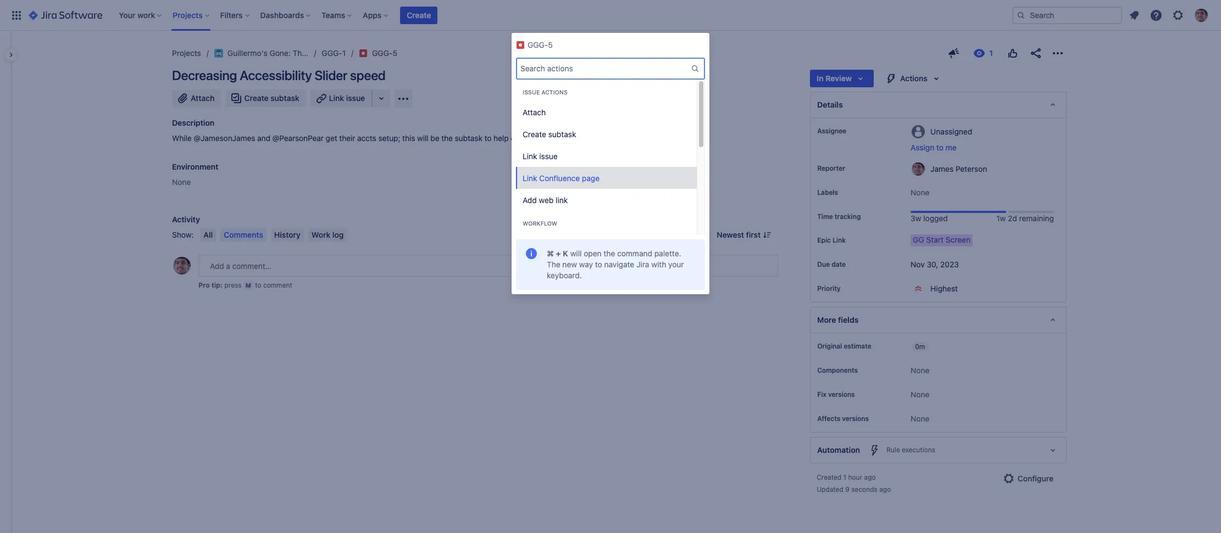 Task type: vqa. For each thing, say whether or not it's contained in the screenshot.
the right "Link Issue"
yes



Task type: describe. For each thing, give the bounding box(es) containing it.
⌘
[[547, 249, 554, 258]]

details element
[[810, 92, 1067, 118]]

work
[[312, 230, 330, 240]]

@pearsonpear
[[272, 134, 324, 143]]

0 horizontal spatial attach button
[[172, 90, 221, 107]]

m
[[246, 282, 251, 289]]

actions
[[542, 89, 568, 96]]

be
[[431, 134, 439, 143]]

page
[[582, 173, 600, 183]]

ggg- inside dialog
[[528, 40, 548, 49]]

1 horizontal spatial attach
[[523, 107, 546, 117]]

keyboard.
[[547, 271, 582, 280]]

link confluence page button
[[516, 167, 697, 189]]

hour
[[848, 474, 862, 482]]

get
[[326, 134, 337, 143]]

link issue inside dialog
[[523, 151, 558, 161]]

k
[[563, 249, 568, 258]]

link
[[556, 195, 568, 205]]

guillermo's gone: th...
[[227, 48, 309, 58]]

jira
[[636, 260, 649, 269]]

assign to me button
[[911, 142, 1055, 153]]

newest first
[[717, 230, 761, 240]]

1 vertical spatial link issue button
[[516, 145, 697, 167]]

0m
[[915, 343, 925, 351]]

give feedback image
[[948, 47, 961, 60]]

projects link
[[172, 47, 201, 60]]

2d
[[1008, 214, 1017, 223]]

search image
[[1017, 11, 1026, 20]]

the
[[547, 260, 560, 269]]

original estimate
[[817, 343, 872, 351]]

while
[[172, 134, 192, 143]]

description
[[172, 118, 214, 128]]

details
[[817, 100, 843, 109]]

work log
[[312, 230, 344, 240]]

0 vertical spatial attach
[[191, 93, 215, 103]]

⌘ + k
[[547, 249, 568, 258]]

more
[[817, 316, 836, 325]]

link right epic on the top right of the page
[[833, 237, 846, 245]]

profile image of james peterson image
[[173, 257, 191, 275]]

all
[[204, 230, 213, 240]]

more fields
[[817, 316, 859, 325]]

work
[[561, 134, 578, 143]]

2 their from the left
[[543, 134, 559, 143]]

seconds
[[852, 486, 878, 494]]

will inside will open the command palette. the new way to navigate jira with your keyboard.
[[570, 249, 582, 258]]

versions for affects versions
[[842, 415, 869, 423]]

0 horizontal spatial link issue
[[329, 93, 365, 103]]

none for environment
[[172, 178, 191, 187]]

pro tip: press m to comment
[[198, 281, 292, 290]]

log
[[332, 230, 344, 240]]

Search field
[[1012, 6, 1122, 24]]

remaining
[[1019, 214, 1054, 223]]

unassigned
[[931, 127, 972, 136]]

create inside dialog
[[523, 129, 546, 139]]

reporter
[[817, 164, 845, 173]]

assignee
[[817, 127, 846, 135]]

add web link
[[523, 195, 568, 205]]

none for affects versions
[[911, 415, 930, 424]]

add web link button
[[516, 189, 697, 211]]

will open the command palette. the new way to navigate jira with your keyboard.
[[547, 249, 684, 280]]

1 horizontal spatial subtask
[[455, 134, 483, 143]]

none for labels
[[911, 188, 930, 197]]

link down organize
[[523, 151, 537, 161]]

1 vertical spatial create subtask button
[[516, 123, 697, 145]]

assign
[[911, 143, 935, 152]]

the inside will open the command palette. the new way to navigate jira with your keyboard.
[[604, 249, 615, 258]]

ggg-5 link
[[372, 47, 397, 60]]

your
[[668, 260, 684, 269]]

work log button
[[308, 229, 347, 242]]

th...
[[293, 48, 309, 58]]

decreasing
[[172, 68, 237, 83]]

more fields element
[[810, 307, 1067, 334]]

add
[[523, 195, 537, 205]]

and
[[257, 134, 270, 143]]

organize
[[511, 134, 541, 143]]

rule
[[887, 446, 900, 455]]

setup;
[[378, 134, 400, 143]]

@jamesonjames
[[194, 134, 255, 143]]

0 horizontal spatial create subtask button
[[226, 90, 306, 107]]

0 horizontal spatial subtask
[[271, 93, 299, 103]]

configure
[[1018, 475, 1054, 484]]

0 horizontal spatial create
[[244, 93, 269, 103]]

activity
[[172, 215, 200, 224]]

projects
[[172, 48, 201, 58]]

+
[[556, 249, 561, 258]]

me
[[946, 143, 957, 152]]

9
[[845, 486, 850, 494]]

configure link
[[996, 471, 1060, 488]]

logged
[[924, 214, 948, 223]]

ggg-1
[[322, 48, 346, 58]]

assign to me
[[911, 143, 957, 152]]

estimate
[[844, 343, 872, 351]]

guillermo's gone: the game image
[[214, 49, 223, 58]]

Add a comment… field
[[198, 255, 778, 277]]

1 for ggg-
[[342, 48, 346, 58]]

to left help
[[485, 134, 492, 143]]

automation element
[[810, 438, 1067, 464]]

link down slider
[[329, 93, 344, 103]]

0 horizontal spatial the
[[441, 134, 453, 143]]

guillermo's gone: th... link
[[214, 47, 309, 60]]

history
[[274, 230, 301, 240]]

time
[[817, 213, 833, 221]]

created 1 hour ago updated 9 seconds ago
[[817, 474, 891, 494]]

fix versions
[[817, 391, 855, 399]]



Task type: locate. For each thing, give the bounding box(es) containing it.
1 horizontal spatial issue
[[539, 151, 558, 161]]

create button
[[400, 6, 438, 24]]

1w
[[997, 214, 1006, 223]]

create
[[407, 10, 431, 20], [244, 93, 269, 103], [523, 129, 546, 139]]

with
[[651, 260, 666, 269]]

menu bar
[[198, 229, 349, 242]]

first
[[746, 230, 761, 240]]

to inside assign to me button
[[937, 143, 944, 152]]

due date
[[817, 261, 846, 269]]

this
[[402, 134, 415, 143]]

accessibility
[[240, 68, 312, 83]]

will left be
[[417, 134, 429, 143]]

5 inside dialog
[[548, 40, 553, 49]]

2023
[[940, 260, 959, 270]]

1 horizontal spatial 5
[[548, 40, 553, 49]]

subtask inside dialog
[[548, 129, 576, 139]]

decreasing accessibility slider speed
[[172, 68, 386, 83]]

0 horizontal spatial link issue button
[[310, 90, 373, 107]]

1 vertical spatial issue
[[539, 151, 558, 161]]

1 up slider
[[342, 48, 346, 58]]

attach down the 'decreasing'
[[191, 93, 215, 103]]

epic link
[[817, 237, 846, 245]]

date
[[832, 261, 846, 269]]

affects
[[817, 415, 840, 423]]

ggg-1 link
[[322, 47, 346, 60]]

automation
[[817, 446, 860, 455]]

0 vertical spatial create
[[407, 10, 431, 20]]

to left "me" on the right top of the page
[[937, 143, 944, 152]]

versions right fix
[[828, 391, 855, 399]]

subtask left help
[[455, 134, 483, 143]]

gone:
[[270, 48, 291, 58]]

comments
[[224, 230, 263, 240]]

their right get
[[339, 134, 355, 143]]

create banner
[[0, 0, 1221, 31]]

1 their from the left
[[339, 134, 355, 143]]

2 vertical spatial create
[[523, 129, 546, 139]]

create subtask down issue actions
[[523, 129, 576, 139]]

1 horizontal spatial create
[[407, 10, 431, 20]]

1 horizontal spatial will
[[570, 249, 582, 258]]

subtask down the decreasing accessibility slider speed
[[271, 93, 299, 103]]

help
[[494, 134, 509, 143]]

nov 30, 2023
[[911, 260, 959, 270]]

labels
[[817, 189, 838, 197]]

new
[[563, 260, 577, 269]]

1 horizontal spatial link issue button
[[516, 145, 697, 167]]

1 vertical spatial create subtask
[[523, 129, 576, 139]]

0 horizontal spatial issue
[[346, 93, 365, 103]]

attach button
[[172, 90, 221, 107], [516, 101, 697, 123]]

bug image
[[516, 41, 525, 49]]

attach button inside dialog
[[516, 101, 697, 123]]

rule executions
[[887, 446, 935, 455]]

none
[[172, 178, 191, 187], [911, 188, 930, 197], [911, 366, 930, 376], [911, 390, 930, 400], [911, 415, 930, 424]]

1w 2d remaining
[[997, 214, 1054, 223]]

issue actions
[[523, 89, 568, 96]]

newest first image
[[763, 231, 772, 240]]

subtask
[[271, 93, 299, 103], [548, 129, 576, 139], [455, 134, 483, 143]]

primary element
[[7, 0, 1012, 31]]

subtask right organize
[[548, 129, 576, 139]]

0 vertical spatial ago
[[864, 474, 876, 482]]

create subtask button up link confluence page button
[[516, 123, 697, 145]]

time tracking
[[817, 213, 861, 221]]

link issue down slider
[[329, 93, 365, 103]]

2 horizontal spatial ggg-
[[528, 40, 548, 49]]

1 vertical spatial create
[[244, 93, 269, 103]]

their left work
[[543, 134, 559, 143]]

created
[[817, 474, 842, 482]]

1 horizontal spatial the
[[604, 249, 615, 258]]

versions
[[828, 391, 855, 399], [842, 415, 869, 423]]

1 for created
[[843, 474, 846, 482]]

the up the navigate
[[604, 249, 615, 258]]

0 vertical spatial link issue
[[329, 93, 365, 103]]

while @jamesonjames and @pearsonpear get their accts setup; this will be the subtask to help organize their work
[[172, 134, 578, 143]]

0 horizontal spatial ggg-
[[322, 48, 342, 58]]

press
[[224, 281, 242, 290]]

tracking
[[835, 213, 861, 221]]

create subtask down accessibility
[[244, 93, 299, 103]]

0 horizontal spatial ago
[[864, 474, 876, 482]]

menu bar containing all
[[198, 229, 349, 242]]

dialog
[[512, 33, 710, 295]]

issue up confluence
[[539, 151, 558, 161]]

environment
[[172, 162, 218, 171]]

0 horizontal spatial their
[[339, 134, 355, 143]]

0 vertical spatial versions
[[828, 391, 855, 399]]

workflow
[[523, 220, 557, 227]]

ggg- right bug icon
[[528, 40, 548, 49]]

1 vertical spatial versions
[[842, 415, 869, 423]]

ago
[[864, 474, 876, 482], [880, 486, 891, 494]]

1
[[342, 48, 346, 58], [843, 474, 846, 482]]

0 horizontal spatial ggg-5
[[372, 48, 397, 58]]

show:
[[172, 230, 194, 240]]

the
[[441, 134, 453, 143], [604, 249, 615, 258]]

ggg- up speed
[[372, 48, 393, 58]]

0 vertical spatial issue
[[346, 93, 365, 103]]

priority
[[817, 285, 841, 293]]

jira software image
[[29, 9, 102, 22], [29, 9, 102, 22]]

comments button
[[221, 229, 267, 242]]

speed
[[350, 68, 386, 83]]

web
[[539, 195, 554, 205]]

0 vertical spatial 1
[[342, 48, 346, 58]]

1 inside created 1 hour ago updated 9 seconds ago
[[843, 474, 846, 482]]

1 vertical spatial ago
[[880, 486, 891, 494]]

link up add
[[523, 173, 537, 183]]

0 vertical spatial will
[[417, 134, 429, 143]]

1 vertical spatial the
[[604, 249, 615, 258]]

the right be
[[441, 134, 453, 143]]

to down the open
[[595, 260, 602, 269]]

1 vertical spatial will
[[570, 249, 582, 258]]

ggg-5 right bug icon
[[528, 40, 553, 49]]

3w
[[911, 214, 921, 223]]

create subtask
[[244, 93, 299, 103], [523, 129, 576, 139]]

Actions menu: GGG-5 field
[[517, 59, 691, 79]]

accts
[[357, 134, 376, 143]]

none for components
[[911, 366, 930, 376]]

create subtask button down accessibility
[[226, 90, 306, 107]]

to
[[485, 134, 492, 143], [937, 143, 944, 152], [595, 260, 602, 269], [255, 281, 261, 290]]

create inside button
[[407, 10, 431, 20]]

ggg- for ggg-1 link
[[322, 48, 342, 58]]

ggg- for ggg-5 link
[[372, 48, 393, 58]]

0 vertical spatial the
[[441, 134, 453, 143]]

link issue button down slider
[[310, 90, 373, 107]]

1 horizontal spatial attach button
[[516, 101, 697, 123]]

attach button down the 'decreasing'
[[172, 90, 221, 107]]

1 horizontal spatial create subtask
[[523, 129, 576, 139]]

link issue
[[329, 93, 365, 103], [523, 151, 558, 161]]

ggg-5 up speed
[[372, 48, 397, 58]]

versions right affects
[[842, 415, 869, 423]]

fields
[[838, 316, 859, 325]]

attach button down actions menu: ggg-5 field
[[516, 101, 697, 123]]

epic
[[817, 237, 831, 245]]

0 vertical spatial create subtask
[[244, 93, 299, 103]]

0 horizontal spatial 1
[[342, 48, 346, 58]]

1 horizontal spatial ggg-5
[[528, 40, 553, 49]]

versions for fix versions
[[828, 391, 855, 399]]

attach down issue
[[523, 107, 546, 117]]

ggg-5 inside dialog
[[528, 40, 553, 49]]

3w logged
[[911, 214, 948, 223]]

1 left the hour
[[843, 474, 846, 482]]

attach
[[191, 93, 215, 103], [523, 107, 546, 117]]

will right k
[[570, 249, 582, 258]]

highest
[[931, 284, 958, 294]]

link issue button
[[310, 90, 373, 107], [516, 145, 697, 167]]

1 vertical spatial link issue
[[523, 151, 558, 161]]

command
[[617, 249, 652, 258]]

1 horizontal spatial 1
[[843, 474, 846, 482]]

1 horizontal spatial link issue
[[523, 151, 558, 161]]

link confluence page
[[523, 173, 600, 183]]

1 horizontal spatial ggg-
[[372, 48, 393, 58]]

their
[[339, 134, 355, 143], [543, 134, 559, 143]]

ago right seconds
[[880, 486, 891, 494]]

to inside will open the command palette. the new way to navigate jira with your keyboard.
[[595, 260, 602, 269]]

comment
[[263, 281, 292, 290]]

2 horizontal spatial create
[[523, 129, 546, 139]]

0 horizontal spatial will
[[417, 134, 429, 143]]

link issue down organize
[[523, 151, 558, 161]]

dialog containing ggg-5
[[512, 33, 710, 295]]

ago up seconds
[[864, 474, 876, 482]]

1 horizontal spatial create subtask button
[[516, 123, 697, 145]]

1 horizontal spatial their
[[543, 134, 559, 143]]

none for fix versions
[[911, 390, 930, 400]]

open
[[584, 249, 602, 258]]

0 vertical spatial create subtask button
[[226, 90, 306, 107]]

30,
[[927, 260, 938, 270]]

to right m
[[255, 281, 261, 290]]

1 vertical spatial attach
[[523, 107, 546, 117]]

issue down speed
[[346, 93, 365, 103]]

2 horizontal spatial subtask
[[548, 129, 576, 139]]

tip:
[[211, 281, 223, 290]]

link issue button up page
[[516, 145, 697, 167]]

link inside link confluence page button
[[523, 173, 537, 183]]

palette.
[[654, 249, 681, 258]]

1 vertical spatial 1
[[843, 474, 846, 482]]

0 horizontal spatial create subtask
[[244, 93, 299, 103]]

0 vertical spatial link issue button
[[310, 90, 373, 107]]

affects versions
[[817, 415, 869, 423]]

1 horizontal spatial ago
[[880, 486, 891, 494]]

ggg- up slider
[[322, 48, 342, 58]]

components
[[817, 367, 858, 375]]

confluence
[[539, 173, 580, 183]]

due
[[817, 261, 830, 269]]

0 horizontal spatial 5
[[393, 48, 397, 58]]

issue inside dialog
[[539, 151, 558, 161]]

0 horizontal spatial attach
[[191, 93, 215, 103]]

guillermo's
[[227, 48, 268, 58]]

search image
[[691, 64, 700, 73]]



